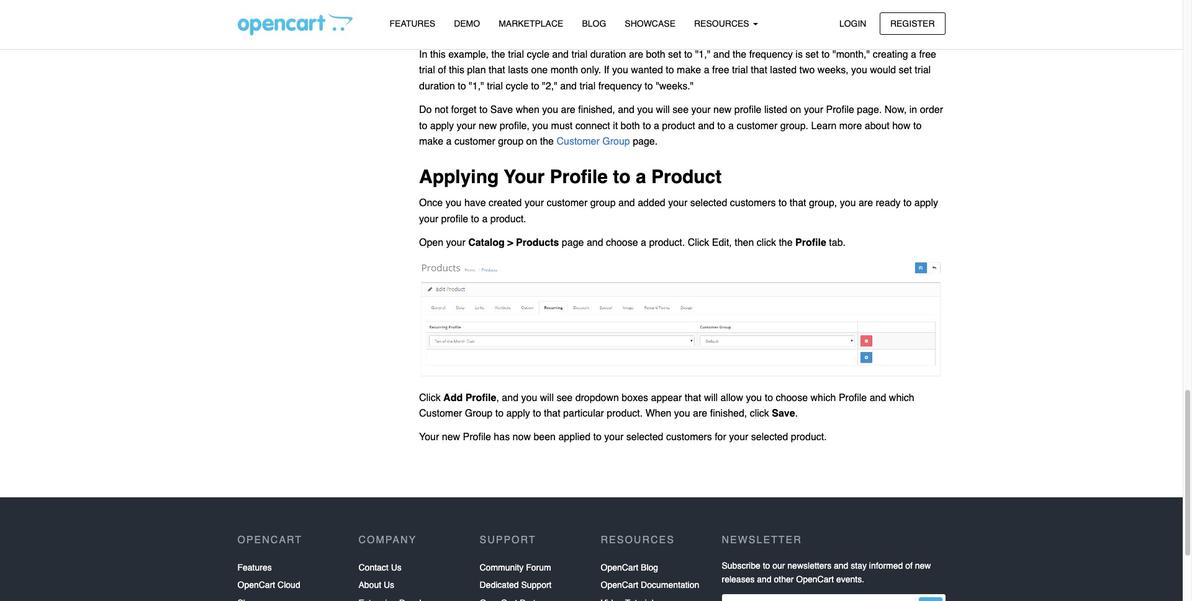 Task type: locate. For each thing, give the bounding box(es) containing it.
us for contact us
[[391, 563, 402, 573]]

angle right image
[[927, 599, 935, 601]]

your down once
[[419, 214, 439, 225]]

blog left cycle.
[[582, 19, 606, 29]]

1 vertical spatial save
[[772, 408, 796, 420]]

that
[[554, 9, 570, 21], [489, 65, 505, 76], [751, 65, 768, 76], [790, 198, 807, 209], [685, 392, 702, 404], [544, 408, 561, 420]]

1 horizontal spatial click
[[688, 237, 710, 248]]

of inside subscribe to our newsletters and stay informed of new releases and other opencart events.
[[906, 561, 913, 571]]

1 vertical spatial finished,
[[710, 408, 747, 420]]

features up "in"
[[390, 19, 436, 29]]

0 horizontal spatial features
[[238, 563, 272, 573]]

group inside ", and you will see dropdown boxes appear that will allow you to choose which profile and which customer group to apply to that particular product. when you are finished, click"
[[465, 408, 493, 420]]

0 vertical spatial see
[[673, 104, 689, 116]]

0 vertical spatial on
[[791, 104, 802, 116]]

trial up "example," on the top left of the page
[[444, 25, 465, 36]]

2 horizontal spatial frequency
[[750, 49, 793, 60]]

1 horizontal spatial choose
[[776, 392, 808, 404]]

1 vertical spatial group
[[591, 198, 616, 209]]

1 vertical spatial features link
[[238, 559, 272, 577]]

set
[[668, 49, 682, 60], [806, 49, 819, 60], [899, 65, 912, 76]]

0 horizontal spatial customer
[[419, 408, 462, 420]]

new up angle right image
[[915, 561, 931, 571]]

1 horizontal spatial blog
[[641, 563, 659, 573]]

0 vertical spatial features
[[390, 19, 436, 29]]

frequency left option
[[690, 9, 734, 21]]

0 vertical spatial of
[[438, 65, 446, 76]]

Enter your email address text field
[[722, 594, 946, 601]]

click left save .
[[750, 408, 770, 420]]

in this example, the trial cycle and trial duration are both set to "1," and the frequency is set to "month," creating a free trial of this plan that lasts one month only. if you wanted to make a free trial that lasted two weeks, you would set trial duration to "1," trial cycle to "2," and trial frequency to "weeks."
[[419, 49, 937, 92]]

group down it
[[603, 136, 630, 147]]

product. down the created
[[491, 214, 526, 225]]

product. down once you have created your customer group and added your selected customers to that group, you are ready to apply your profile to a product.
[[649, 237, 685, 248]]

0 vertical spatial group
[[498, 136, 524, 147]]

dropdown
[[576, 392, 619, 404]]

customer down forget
[[455, 136, 496, 147]]

cycle:
[[467, 9, 497, 21]]

you down appear
[[675, 408, 691, 420]]

the inside trial cycle: the number that will be applied to your trial frequency option trial frequency: how often the trial will cycle.
[[568, 25, 582, 36]]

0 horizontal spatial make
[[419, 136, 444, 147]]

make
[[677, 65, 701, 76], [419, 136, 444, 147]]

are up must
[[561, 104, 576, 116]]

finished,
[[578, 104, 615, 116], [710, 408, 747, 420]]

applied
[[603, 9, 635, 21], [559, 432, 591, 443]]

have
[[465, 198, 486, 209]]

,
[[497, 392, 499, 404]]

1 horizontal spatial group
[[591, 198, 616, 209]]

apply up now
[[507, 408, 530, 420]]

0 vertical spatial click
[[757, 237, 776, 248]]

that right plan
[[489, 65, 505, 76]]

your right for at the right
[[729, 432, 749, 443]]

1 vertical spatial customers
[[666, 432, 712, 443]]

opencart down newsletters
[[797, 575, 834, 585]]

that left group,
[[790, 198, 807, 209]]

are left ready
[[859, 198, 873, 209]]

group down click add profile
[[465, 408, 493, 420]]

features for opencart cloud
[[238, 563, 272, 573]]

0 vertical spatial profile
[[735, 104, 762, 116]]

allow
[[721, 392, 744, 404]]

"1,"
[[696, 49, 711, 60], [469, 81, 484, 92]]

1 vertical spatial customer
[[455, 136, 496, 147]]

0 horizontal spatial applied
[[559, 432, 591, 443]]

has
[[494, 432, 510, 443]]

opencart cloud
[[238, 580, 300, 590]]

choose inside ", and you will see dropdown boxes appear that will allow you to choose which profile and which customer group to apply to that particular product. when you are finished, click"
[[776, 392, 808, 404]]

1 horizontal spatial finished,
[[710, 408, 747, 420]]

frequency down if
[[599, 81, 642, 92]]

a right product
[[729, 120, 734, 131]]

product. inside once you have created your customer group and added your selected customers to that group, you are ready to apply your profile to a product.
[[491, 214, 526, 225]]

make up "weeks."
[[677, 65, 701, 76]]

when
[[646, 408, 672, 420]]

added
[[638, 198, 666, 209]]

1 horizontal spatial both
[[646, 49, 666, 60]]

free down register link
[[920, 49, 937, 60]]

you right group,
[[840, 198, 856, 209]]

"weeks."
[[656, 81, 694, 92]]

click
[[757, 237, 776, 248], [750, 408, 770, 420]]

two
[[800, 65, 815, 76]]

customers up then
[[730, 198, 776, 209]]

0 horizontal spatial apply
[[430, 120, 454, 131]]

0 horizontal spatial resources
[[601, 535, 675, 546]]

1 horizontal spatial page.
[[857, 104, 882, 116]]

0 vertical spatial finished,
[[578, 104, 615, 116]]

opencart documentation link
[[601, 577, 700, 594]]

1 vertical spatial resources
[[601, 535, 675, 546]]

customer down listed
[[737, 120, 778, 131]]

0 vertical spatial group
[[603, 136, 630, 147]]

on down profile,
[[526, 136, 538, 147]]

you down when
[[533, 120, 549, 131]]

selected down 'when'
[[627, 432, 664, 443]]

that right appear
[[685, 392, 702, 404]]

0 vertical spatial this
[[430, 49, 446, 60]]

showcase
[[625, 19, 676, 29]]

set right is
[[806, 49, 819, 60]]

1 vertical spatial support
[[521, 580, 552, 590]]

1 horizontal spatial this
[[449, 65, 465, 76]]

1 vertical spatial free
[[712, 65, 730, 76]]

you
[[612, 65, 628, 76], [852, 65, 868, 76], [542, 104, 559, 116], [638, 104, 654, 116], [533, 120, 549, 131], [446, 198, 462, 209], [840, 198, 856, 209], [521, 392, 537, 404], [746, 392, 762, 404], [675, 408, 691, 420]]

new left listed
[[714, 104, 732, 116]]

applied up cycle.
[[603, 9, 635, 21]]

finished, inside "do not forget to save when you are finished, and you will see your new profile listed on your profile page. now, in order to apply your new profile, you must connect it both to a product and to a customer group. learn more about how to make a customer group on the"
[[578, 104, 615, 116]]

0 vertical spatial cycle
[[527, 49, 550, 60]]

page.
[[857, 104, 882, 116], [633, 136, 658, 147]]

see
[[673, 104, 689, 116], [557, 392, 573, 404]]

1 vertical spatial page.
[[633, 136, 658, 147]]

trial up lasts
[[508, 49, 524, 60]]

often
[[544, 25, 566, 36]]

0 horizontal spatial of
[[438, 65, 446, 76]]

page. up the about
[[857, 104, 882, 116]]

1 horizontal spatial your
[[504, 166, 545, 187]]

of left plan
[[438, 65, 446, 76]]

trial up only.
[[572, 49, 588, 60]]

1 horizontal spatial profile
[[735, 104, 762, 116]]

1 horizontal spatial apply
[[507, 408, 530, 420]]

1 horizontal spatial which
[[889, 392, 915, 404]]

1 horizontal spatial group
[[603, 136, 630, 147]]

click
[[688, 237, 710, 248], [419, 392, 441, 404]]

to inside subscribe to our newsletters and stay informed of new releases and other opencart events.
[[763, 561, 770, 571]]

opencart for opencart
[[238, 535, 303, 546]]

group
[[603, 136, 630, 147], [465, 408, 493, 420]]

selected down save .
[[751, 432, 789, 443]]

features up opencart cloud
[[238, 563, 272, 573]]

blog
[[582, 19, 606, 29], [641, 563, 659, 573]]

1 which from the left
[[811, 392, 836, 404]]

blog up opencart documentation
[[641, 563, 659, 573]]

make inside in this example, the trial cycle and trial duration are both set to "1," and the frequency is set to "month," creating a free trial of this plan that lasts one month only. if you wanted to make a free trial that lasted two weeks, you would set trial duration to "1," trial cycle to "2," and trial frequency to "weeks."
[[677, 65, 701, 76]]

1 horizontal spatial features
[[390, 19, 436, 29]]

0 vertical spatial both
[[646, 49, 666, 60]]

product. down boxes
[[607, 408, 643, 420]]

customers inside once you have created your customer group and added your selected customers to that group, you are ready to apply your profile to a product.
[[730, 198, 776, 209]]

not
[[435, 104, 449, 116]]

1 horizontal spatial see
[[673, 104, 689, 116]]

0 vertical spatial click
[[688, 237, 710, 248]]

apply right ready
[[915, 198, 939, 209]]

click inside ", and you will see dropdown boxes appear that will allow you to choose which profile and which customer group to apply to that particular product. when you are finished, click"
[[750, 408, 770, 420]]

see up product
[[673, 104, 689, 116]]

save
[[491, 104, 513, 116], [772, 408, 796, 420]]

0 vertical spatial choose
[[606, 237, 638, 248]]

subscribe to our newsletters and stay informed of new releases and other opencart events.
[[722, 561, 931, 585]]

1 vertical spatial frequency
[[750, 49, 793, 60]]

apply
[[430, 120, 454, 131], [915, 198, 939, 209], [507, 408, 530, 420]]

1 vertical spatial us
[[384, 580, 394, 590]]

dedicated support link
[[480, 577, 552, 594]]

click left edit,
[[688, 237, 710, 248]]

open your catalog > products page and choose a product. click edit, then click the profile tab.
[[419, 237, 846, 248]]

2 horizontal spatial selected
[[751, 432, 789, 443]]

on
[[791, 104, 802, 116], [526, 136, 538, 147]]

1 horizontal spatial set
[[806, 49, 819, 60]]

cycle down lasts
[[506, 81, 529, 92]]

that inside trial cycle: the number that will be applied to your trial frequency option trial frequency: how often the trial will cycle.
[[554, 9, 570, 21]]

would
[[870, 65, 896, 76]]

0 horizontal spatial selected
[[627, 432, 664, 443]]

opencart documentation
[[601, 580, 700, 590]]

contact us link
[[359, 559, 402, 577]]

group
[[498, 136, 524, 147], [591, 198, 616, 209]]

lasts
[[508, 65, 529, 76]]

will left cycle.
[[604, 25, 618, 36]]

1 horizontal spatial customers
[[730, 198, 776, 209]]

opencart for opencart blog
[[601, 563, 639, 573]]

resources
[[694, 19, 752, 29], [601, 535, 675, 546]]

new down add
[[442, 432, 460, 443]]

save inside "do not forget to save when you are finished, and you will see your new profile listed on your profile page. now, in order to apply your new profile, you must connect it both to a product and to a customer group. learn more about how to make a customer group on the"
[[491, 104, 513, 116]]

now
[[513, 432, 531, 443]]

that up often at the left top
[[554, 9, 570, 21]]

support up community at the left
[[480, 535, 536, 546]]

"1," down plan
[[469, 81, 484, 92]]

lasted
[[770, 65, 797, 76]]

are right 'when'
[[693, 408, 708, 420]]

month
[[551, 65, 578, 76]]

this down "example," on the top left of the page
[[449, 65, 465, 76]]

0 horizontal spatial features link
[[238, 559, 272, 577]]

0 horizontal spatial both
[[621, 120, 640, 131]]

2 vertical spatial customer
[[547, 198, 588, 209]]

customer down the applying your profile to a product
[[547, 198, 588, 209]]

are inside ", and you will see dropdown boxes appear that will allow you to choose which profile and which customer group to apply to that particular product. when you are finished, click"
[[693, 408, 708, 420]]

0 vertical spatial features link
[[380, 13, 445, 35]]

will
[[573, 9, 587, 21], [604, 25, 618, 36], [656, 104, 670, 116], [540, 392, 554, 404], [704, 392, 718, 404]]

1 horizontal spatial customer
[[547, 198, 588, 209]]

selected down product
[[691, 198, 728, 209]]

1 vertical spatial on
[[526, 136, 538, 147]]

features link up "in"
[[380, 13, 445, 35]]

a down have
[[482, 214, 488, 225]]

on up group.
[[791, 104, 802, 116]]

newsletters
[[788, 561, 832, 571]]

opencart cloud link
[[238, 577, 300, 594]]

of right the informed
[[906, 561, 913, 571]]

click left add
[[419, 392, 441, 404]]

>
[[508, 237, 513, 248]]

created
[[489, 198, 522, 209]]

1 vertical spatial blog
[[641, 563, 659, 573]]

example,
[[449, 49, 489, 60]]

both up wanted on the top right
[[646, 49, 666, 60]]

1 horizontal spatial features link
[[380, 13, 445, 35]]

set up "weeks."
[[668, 49, 682, 60]]

a
[[911, 49, 917, 60], [704, 65, 710, 76], [654, 120, 660, 131], [729, 120, 734, 131], [446, 136, 452, 147], [636, 166, 646, 187], [482, 214, 488, 225], [641, 237, 647, 248]]

1 vertical spatial click
[[419, 392, 441, 404]]

community forum
[[480, 563, 551, 573]]

the right often at the left top
[[568, 25, 582, 36]]

features link for demo
[[380, 13, 445, 35]]

1 vertical spatial make
[[419, 136, 444, 147]]

0 vertical spatial applied
[[603, 9, 635, 21]]

a down not
[[446, 136, 452, 147]]

0 vertical spatial save
[[491, 104, 513, 116]]

opencart down opencart blog link
[[601, 580, 639, 590]]

your up product
[[692, 104, 711, 116]]

opencart up opencart cloud
[[238, 535, 303, 546]]

will left be
[[573, 9, 587, 21]]

finished, down the allow
[[710, 408, 747, 420]]

0 horizontal spatial "1,"
[[469, 81, 484, 92]]

opencart for opencart cloud
[[238, 580, 275, 590]]

customers left for at the right
[[666, 432, 712, 443]]

0 horizontal spatial which
[[811, 392, 836, 404]]

0 vertical spatial customers
[[730, 198, 776, 209]]

0 horizontal spatial on
[[526, 136, 538, 147]]

0 horizontal spatial customers
[[666, 432, 712, 443]]

1 vertical spatial profile
[[441, 214, 468, 225]]

us right about
[[384, 580, 394, 590]]

applying profile to product image
[[419, 259, 946, 383]]

the down the resources link
[[733, 49, 747, 60]]

1 vertical spatial cycle
[[506, 81, 529, 92]]

a down the resources link
[[704, 65, 710, 76]]

1 horizontal spatial resources
[[694, 19, 752, 29]]

0 vertical spatial frequency
[[690, 9, 734, 21]]

demo link
[[445, 13, 490, 35]]

option
[[736, 9, 763, 21]]

0 vertical spatial apply
[[430, 120, 454, 131]]

make inside "do not forget to save when you are finished, and you will see your new profile listed on your profile page. now, in order to apply your new profile, you must connect it both to a product and to a customer group. learn more about how to make a customer group on the"
[[419, 136, 444, 147]]

appear
[[651, 392, 682, 404]]

opencart - open source shopping cart solution image
[[238, 13, 353, 35]]

make down do
[[419, 136, 444, 147]]

resources link
[[685, 13, 768, 35]]

product
[[662, 120, 696, 131]]

forum
[[526, 563, 551, 573]]

your new profile has now been applied to your selected customers for your selected product.
[[419, 432, 827, 443]]

number
[[517, 9, 551, 21]]

0 horizontal spatial group
[[498, 136, 524, 147]]

your up wanted on the top right
[[649, 9, 668, 21]]

1 vertical spatial both
[[621, 120, 640, 131]]

community forum link
[[480, 559, 551, 577]]

your down forget
[[457, 120, 476, 131]]

group down profile,
[[498, 136, 524, 147]]

0 horizontal spatial click
[[419, 392, 441, 404]]

are inside in this example, the trial cycle and trial duration are both set to "1," and the frequency is set to "month," creating a free trial of this plan that lasts one month only. if you wanted to make a free trial that lasted two weeks, you would set trial duration to "1," trial cycle to "2," and trial frequency to "weeks."
[[629, 49, 644, 60]]

newsletter
[[722, 535, 802, 546]]

free down the resources link
[[712, 65, 730, 76]]

stay
[[851, 561, 867, 571]]

1 horizontal spatial of
[[906, 561, 913, 571]]

are up wanted on the top right
[[629, 49, 644, 60]]

1 horizontal spatial make
[[677, 65, 701, 76]]

0 horizontal spatial your
[[419, 432, 439, 443]]

page. right 'customer group' "link"
[[633, 136, 658, 147]]

1 horizontal spatial free
[[920, 49, 937, 60]]

customer down add
[[419, 408, 462, 420]]

choose right page
[[606, 237, 638, 248]]

0 horizontal spatial see
[[557, 392, 573, 404]]

this
[[430, 49, 446, 60], [449, 65, 465, 76]]

the
[[497, 9, 514, 21]]

2 which from the left
[[889, 392, 915, 404]]

1 horizontal spatial save
[[772, 408, 796, 420]]

add
[[444, 392, 463, 404]]

support down "forum"
[[521, 580, 552, 590]]

1 horizontal spatial applied
[[603, 9, 635, 21]]

2 vertical spatial frequency
[[599, 81, 642, 92]]

edit,
[[712, 237, 732, 248]]

applied down particular
[[559, 432, 591, 443]]

profile left listed
[[735, 104, 762, 116]]

of inside in this example, the trial cycle and trial duration are both set to "1," and the frequency is set to "month," creating a free trial of this plan that lasts one month only. if you wanted to make a free trial that lasted two weeks, you would set trial duration to "1," trial cycle to "2," and trial frequency to "weeks."
[[438, 65, 446, 76]]

2 horizontal spatial apply
[[915, 198, 939, 209]]

0 horizontal spatial page.
[[633, 136, 658, 147]]



Task type: vqa. For each thing, say whether or not it's contained in the screenshot.
the been
yes



Task type: describe. For each thing, give the bounding box(es) containing it.
0 horizontal spatial free
[[712, 65, 730, 76]]

blog link
[[573, 13, 616, 35]]

dedicated support
[[480, 580, 552, 590]]

opencart blog link
[[601, 559, 659, 577]]

opencart blog
[[601, 563, 659, 573]]

your right open
[[446, 237, 466, 248]]

login
[[840, 18, 867, 28]]

product. down .
[[791, 432, 827, 443]]

group inside "do not forget to save when you are finished, and you will see your new profile listed on your profile page. now, in order to apply your new profile, you must connect it both to a product and to a customer group. learn more about how to make a customer group on the"
[[498, 136, 524, 147]]

listed
[[765, 104, 788, 116]]

you right the allow
[[746, 392, 762, 404]]

contact
[[359, 563, 389, 573]]

wanted
[[631, 65, 663, 76]]

register link
[[880, 12, 946, 35]]

more
[[840, 120, 862, 131]]

product
[[652, 166, 722, 187]]

for
[[715, 432, 727, 443]]

new inside subscribe to our newsletters and stay informed of new releases and other opencart events.
[[915, 561, 931, 571]]

the right then
[[779, 237, 793, 248]]

new left profile,
[[479, 120, 497, 131]]

0 vertical spatial customer
[[557, 136, 600, 147]]

plan
[[467, 65, 486, 76]]

you left have
[[446, 198, 462, 209]]

about
[[865, 120, 890, 131]]

your down dropdown
[[605, 432, 624, 443]]

must
[[551, 120, 573, 131]]

is
[[796, 49, 803, 60]]

releases
[[722, 575, 755, 585]]

community
[[480, 563, 524, 573]]

trial down only.
[[580, 81, 596, 92]]

profile inside "do not forget to save when you are finished, and you will see your new profile listed on your profile page. now, in order to apply your new profile, you must connect it both to a product and to a customer group. learn more about how to make a customer group on the"
[[826, 104, 855, 116]]

to inside trial cycle: the number that will be applied to your trial frequency option trial frequency: how often the trial will cycle.
[[638, 9, 646, 21]]

demo
[[454, 19, 480, 29]]

applying
[[419, 166, 499, 187]]

applying your profile to a product
[[419, 166, 722, 187]]

marketplace
[[499, 19, 564, 29]]

customer inside ", and you will see dropdown boxes appear that will allow you to choose which profile and which customer group to apply to that particular product. when you are finished, click"
[[419, 408, 462, 420]]

company
[[359, 535, 417, 546]]

1 vertical spatial "1,"
[[469, 81, 484, 92]]

connect
[[576, 120, 610, 131]]

our
[[773, 561, 785, 571]]

0 horizontal spatial choose
[[606, 237, 638, 248]]

you up must
[[542, 104, 559, 116]]

be
[[589, 9, 600, 21]]

see inside "do not forget to save when you are finished, and you will see your new profile listed on your profile page. now, in order to apply your new profile, you must connect it both to a product and to a customer group. learn more about how to make a customer group on the"
[[673, 104, 689, 116]]

1 horizontal spatial on
[[791, 104, 802, 116]]

apply inside once you have created your customer group and added your selected customers to that group, you are ready to apply your profile to a product.
[[915, 198, 939, 209]]

2 trial from the top
[[444, 25, 465, 36]]

0 horizontal spatial duration
[[419, 81, 455, 92]]

cycle.
[[620, 25, 646, 36]]

you down "month,"
[[852, 65, 868, 76]]

then
[[735, 237, 754, 248]]

0 vertical spatial free
[[920, 49, 937, 60]]

applied inside trial cycle: the number that will be applied to your trial frequency option trial frequency: how often the trial will cycle.
[[603, 9, 635, 21]]

a right creating on the top
[[911, 49, 917, 60]]

trial down "example," on the top left of the page
[[487, 81, 503, 92]]

your up learn
[[804, 104, 824, 116]]

your right the created
[[525, 198, 544, 209]]

tab.
[[829, 237, 846, 248]]

a up added
[[636, 166, 646, 187]]

about
[[359, 580, 381, 590]]

1 vertical spatial this
[[449, 65, 465, 76]]

trial down be
[[585, 25, 601, 36]]

that up been
[[544, 408, 561, 420]]

products
[[516, 237, 559, 248]]

you right if
[[612, 65, 628, 76]]

the inside "do not forget to save when you are finished, and you will see your new profile listed on your profile page. now, in order to apply your new profile, you must connect it both to a product and to a customer group. learn more about how to make a customer group on the"
[[540, 136, 554, 147]]

how
[[893, 120, 911, 131]]

"month,"
[[833, 49, 870, 60]]

a inside once you have created your customer group and added your selected customers to that group, you are ready to apply your profile to a product.
[[482, 214, 488, 225]]

1 vertical spatial applied
[[559, 432, 591, 443]]

if
[[604, 65, 610, 76]]

1 vertical spatial your
[[419, 432, 439, 443]]

profile,
[[500, 120, 530, 131]]

both inside in this example, the trial cycle and trial duration are both set to "1," and the frequency is set to "month," creating a free trial of this plan that lasts one month only. if you wanted to make a free trial that lasted two weeks, you would set trial duration to "1," trial cycle to "2," and trial frequency to "weeks."
[[646, 49, 666, 60]]

in
[[910, 104, 918, 116]]

0 horizontal spatial customer
[[455, 136, 496, 147]]

trial right would at the right
[[915, 65, 931, 76]]

that inside once you have created your customer group and added your selected customers to that group, you are ready to apply your profile to a product.
[[790, 198, 807, 209]]

dedicated
[[480, 580, 519, 590]]

features for demo
[[390, 19, 436, 29]]

it
[[613, 120, 618, 131]]

customer inside once you have created your customer group and added your selected customers to that group, you are ready to apply your profile to a product.
[[547, 198, 588, 209]]

, and you will see dropdown boxes appear that will allow you to choose which profile and which customer group to apply to that particular product. when you are finished, click
[[419, 392, 915, 420]]

only.
[[581, 65, 601, 76]]

do not forget to save when you are finished, and you will see your new profile listed on your profile page. now, in order to apply your new profile, you must connect it both to a product and to a customer group. learn more about how to make a customer group on the
[[419, 104, 944, 147]]

apply inside ", and you will see dropdown boxes appear that will allow you to choose which profile and which customer group to apply to that particular product. when you are finished, click"
[[507, 408, 530, 420]]

save .
[[772, 408, 798, 420]]

a down added
[[641, 237, 647, 248]]

profile inside ", and you will see dropdown boxes appear that will allow you to choose which profile and which customer group to apply to that particular product. when you are finished, click"
[[839, 392, 867, 404]]

1 horizontal spatial "1,"
[[696, 49, 711, 60]]

1 horizontal spatial duration
[[591, 49, 626, 60]]

0 horizontal spatial frequency
[[599, 81, 642, 92]]

that left lasted
[[751, 65, 768, 76]]

us for about us
[[384, 580, 394, 590]]

2 horizontal spatial set
[[899, 65, 912, 76]]

you right , in the left bottom of the page
[[521, 392, 537, 404]]

catalog
[[468, 237, 505, 248]]

page. inside "do not forget to save when you are finished, and you will see your new profile listed on your profile page. now, in order to apply your new profile, you must connect it both to a product and to a customer group. learn more about how to make a customer group on the"
[[857, 104, 882, 116]]

frequency:
[[467, 25, 521, 36]]

in
[[419, 49, 428, 60]]

boxes
[[622, 392, 649, 404]]

opencart for opencart documentation
[[601, 580, 639, 590]]

trial cycle: the number that will be applied to your trial frequency option trial frequency: how often the trial will cycle.
[[444, 9, 763, 36]]

showcase link
[[616, 13, 685, 35]]

1 trial from the top
[[444, 9, 465, 21]]

selected inside once you have created your customer group and added your selected customers to that group, you are ready to apply your profile to a product.
[[691, 198, 728, 209]]

will inside "do not forget to save when you are finished, and you will see your new profile listed on your profile page. now, in order to apply your new profile, you must connect it both to a product and to a customer group. learn more about how to make a customer group on the"
[[656, 104, 670, 116]]

trial left lasted
[[732, 65, 748, 76]]

0 vertical spatial support
[[480, 535, 536, 546]]

will up been
[[540, 392, 554, 404]]

customer group page.
[[557, 136, 658, 147]]

profile inside "do not forget to save when you are finished, and you will see your new profile listed on your profile page. now, in order to apply your new profile, you must connect it both to a product and to a customer group. learn more about how to make a customer group on the"
[[735, 104, 762, 116]]

the down 'frequency:'
[[492, 49, 505, 60]]

trial up in this example, the trial cycle and trial duration are both set to "1," and the frequency is set to "month," creating a free trial of this plan that lasts one month only. if you wanted to make a free trial that lasted two weeks, you would set trial duration to "1," trial cycle to "2," and trial frequency to "weeks."
[[671, 9, 687, 21]]

about us link
[[359, 577, 394, 594]]

are inside once you have created your customer group and added your selected customers to that group, you are ready to apply your profile to a product.
[[859, 198, 873, 209]]

creating
[[873, 49, 909, 60]]

been
[[534, 432, 556, 443]]

0 vertical spatial blog
[[582, 19, 606, 29]]

your inside trial cycle: the number that will be applied to your trial frequency option trial frequency: how often the trial will cycle.
[[649, 9, 668, 21]]

marketplace link
[[490, 13, 573, 35]]

group.
[[781, 120, 809, 131]]

and inside once you have created your customer group and added your selected customers to that group, you are ready to apply your profile to a product.
[[619, 198, 635, 209]]

weeks,
[[818, 65, 849, 76]]

apply inside "do not forget to save when you are finished, and you will see your new profile listed on your profile page. now, in order to apply your new profile, you must connect it both to a product and to a customer group. learn more about how to make a customer group on the"
[[430, 120, 454, 131]]

see inside ", and you will see dropdown boxes appear that will allow you to choose which profile and which customer group to apply to that particular product. when you are finished, click"
[[557, 392, 573, 404]]

trial down "in"
[[419, 65, 435, 76]]

group,
[[809, 198, 838, 209]]

your right added
[[668, 198, 688, 209]]

"2,"
[[542, 81, 558, 92]]

click add profile
[[419, 392, 497, 404]]

0 vertical spatial resources
[[694, 19, 752, 29]]

informed
[[870, 561, 903, 571]]

profile inside once you have created your customer group and added your selected customers to that group, you are ready to apply your profile to a product.
[[441, 214, 468, 225]]

subscribe
[[722, 561, 761, 571]]

other
[[774, 575, 794, 585]]

features link for opencart cloud
[[238, 559, 272, 577]]

once you have created your customer group and added your selected customers to that group, you are ready to apply your profile to a product.
[[419, 198, 939, 225]]

are inside "do not forget to save when you are finished, and you will see your new profile listed on your profile page. now, in order to apply your new profile, you must connect it both to a product and to a customer group. learn more about how to make a customer group on the"
[[561, 104, 576, 116]]

customer group link
[[557, 136, 630, 147]]

do
[[419, 104, 432, 116]]

both inside "do not forget to save when you are finished, and you will see your new profile listed on your profile page. now, in order to apply your new profile, you must connect it both to a product and to a customer group. learn more about how to make a customer group on the"
[[621, 120, 640, 131]]

particular
[[563, 408, 604, 420]]

0 vertical spatial customer
[[737, 120, 778, 131]]

when
[[516, 104, 540, 116]]

now,
[[885, 104, 907, 116]]

you down wanted on the top right
[[638, 104, 654, 116]]

0 vertical spatial your
[[504, 166, 545, 187]]

open
[[419, 237, 444, 248]]

frequency inside trial cycle: the number that will be applied to your trial frequency option trial frequency: how often the trial will cycle.
[[690, 9, 734, 21]]

a left product
[[654, 120, 660, 131]]

finished, inside ", and you will see dropdown boxes appear that will allow you to choose which profile and which customer group to apply to that particular product. when you are finished, click"
[[710, 408, 747, 420]]

opencart inside subscribe to our newsletters and stay informed of new releases and other opencart events.
[[797, 575, 834, 585]]

0 horizontal spatial set
[[668, 49, 682, 60]]

will left the allow
[[704, 392, 718, 404]]

login link
[[829, 12, 877, 35]]

page
[[562, 237, 584, 248]]

product. inside ", and you will see dropdown boxes appear that will allow you to choose which profile and which customer group to apply to that particular product. when you are finished, click"
[[607, 408, 643, 420]]

cloud
[[278, 580, 300, 590]]

0 horizontal spatial this
[[430, 49, 446, 60]]

about us
[[359, 580, 394, 590]]

group inside once you have created your customer group and added your selected customers to that group, you are ready to apply your profile to a product.
[[591, 198, 616, 209]]



